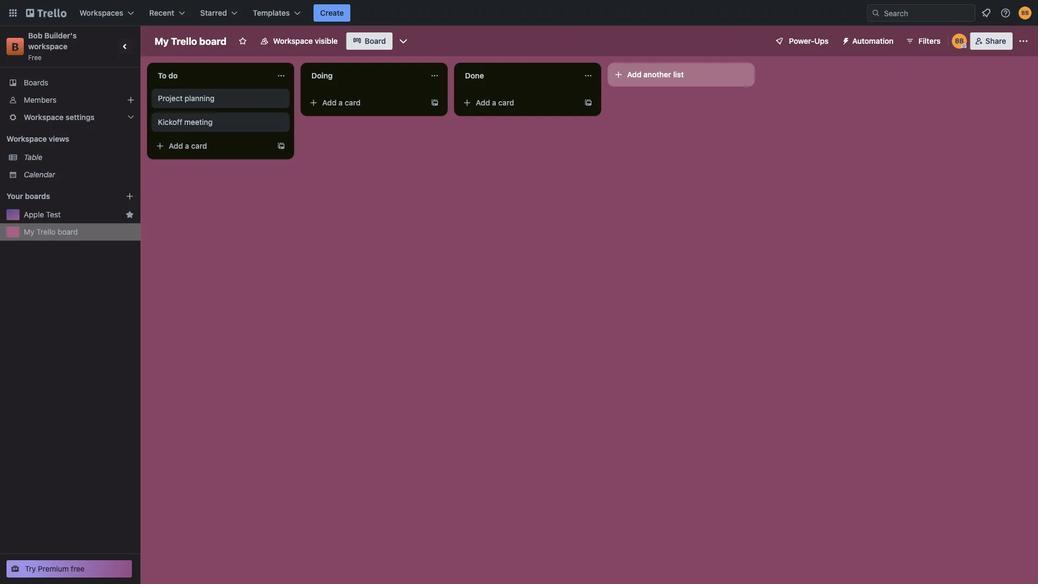 Task type: locate. For each thing, give the bounding box(es) containing it.
board down apple test link
[[58, 227, 78, 236]]

project
[[158, 94, 183, 103]]

0 horizontal spatial trello
[[36, 227, 56, 236]]

my trello board inside "my trello board" link
[[24, 227, 78, 236]]

1 horizontal spatial my
[[155, 35, 169, 47]]

workspace settings button
[[0, 109, 141, 126]]

my trello board down starred
[[155, 35, 227, 47]]

b
[[12, 40, 19, 53]]

create
[[320, 8, 344, 17]]

1 horizontal spatial add a card button
[[305, 94, 426, 111]]

your boards
[[6, 192, 50, 201]]

0 vertical spatial create from template… image
[[584, 98, 593, 107]]

board link
[[347, 32, 393, 50]]

workspace up table
[[6, 134, 47, 143]]

2 horizontal spatial card
[[499, 98, 515, 107]]

add a card button down done 'text box'
[[459, 94, 580, 111]]

workspace for workspace visible
[[273, 37, 313, 45]]

0 notifications image
[[980, 6, 993, 19]]

a down doing text field
[[339, 98, 343, 107]]

0 vertical spatial my trello board
[[155, 35, 227, 47]]

2 horizontal spatial a
[[492, 98, 497, 107]]

your boards with 2 items element
[[6, 190, 109, 203]]

starred
[[200, 8, 227, 17]]

0 horizontal spatial card
[[191, 141, 207, 150]]

create from template… image
[[584, 98, 593, 107], [277, 142, 286, 150]]

workspace down templates dropdown button
[[273, 37, 313, 45]]

create from template… image for done
[[584, 98, 593, 107]]

add a card down doing
[[322, 98, 361, 107]]

workspace inside dropdown button
[[24, 113, 64, 122]]

0 vertical spatial my
[[155, 35, 169, 47]]

list
[[674, 70, 684, 79]]

add a card button for doing
[[305, 94, 426, 111]]

add a card button for to do
[[151, 137, 273, 155]]

add a card
[[322, 98, 361, 107], [476, 98, 515, 107], [169, 141, 207, 150]]

members
[[24, 95, 57, 104]]

add for to do
[[169, 141, 183, 150]]

workspace
[[28, 42, 68, 51]]

boards link
[[0, 74, 141, 91]]

2 vertical spatial workspace
[[6, 134, 47, 143]]

my
[[155, 35, 169, 47], [24, 227, 34, 236]]

automation
[[853, 37, 894, 45]]

my trello board down test
[[24, 227, 78, 236]]

2 horizontal spatial add a card button
[[459, 94, 580, 111]]

add a card down done
[[476, 98, 515, 107]]

add down done
[[476, 98, 490, 107]]

board
[[365, 37, 386, 45]]

star or unstar board image
[[239, 37, 247, 45]]

0 horizontal spatial my
[[24, 227, 34, 236]]

card
[[345, 98, 361, 107], [499, 98, 515, 107], [191, 141, 207, 150]]

a down kickoff meeting
[[185, 141, 189, 150]]

1 horizontal spatial trello
[[171, 35, 197, 47]]

add a card button down kickoff meeting link
[[151, 137, 273, 155]]

1 horizontal spatial board
[[199, 35, 227, 47]]

workspace
[[273, 37, 313, 45], [24, 113, 64, 122], [6, 134, 47, 143]]

workspace for workspace settings
[[24, 113, 64, 122]]

card for done
[[499, 98, 515, 107]]

workspace inside button
[[273, 37, 313, 45]]

a for doing
[[339, 98, 343, 107]]

workspace views
[[6, 134, 69, 143]]

bob
[[28, 31, 42, 40]]

1 vertical spatial my
[[24, 227, 34, 236]]

card down the "meeting"
[[191, 141, 207, 150]]

my down recent
[[155, 35, 169, 47]]

add
[[628, 70, 642, 79], [322, 98, 337, 107], [476, 98, 490, 107], [169, 141, 183, 150]]

recent button
[[143, 4, 192, 22]]

visible
[[315, 37, 338, 45]]

2 horizontal spatial add a card
[[476, 98, 515, 107]]

project planning
[[158, 94, 215, 103]]

workspace down members
[[24, 113, 64, 122]]

1 vertical spatial workspace
[[24, 113, 64, 122]]

a down done 'text box'
[[492, 98, 497, 107]]

a for done
[[492, 98, 497, 107]]

add another list
[[628, 70, 684, 79]]

free
[[71, 565, 85, 573]]

my trello board link
[[24, 227, 134, 237]]

1 horizontal spatial card
[[345, 98, 361, 107]]

add board image
[[126, 192, 134, 201]]

1 vertical spatial board
[[58, 227, 78, 236]]

free
[[28, 54, 42, 61]]

card down doing text field
[[345, 98, 361, 107]]

templates button
[[247, 4, 307, 22]]

test
[[46, 210, 61, 219]]

0 horizontal spatial add a card
[[169, 141, 207, 150]]

table link
[[24, 152, 134, 163]]

trello down recent popup button
[[171, 35, 197, 47]]

ups
[[815, 37, 829, 45]]

trello
[[171, 35, 197, 47], [36, 227, 56, 236]]

0 horizontal spatial my trello board
[[24, 227, 78, 236]]

my trello board inside my trello board text field
[[155, 35, 227, 47]]

a
[[339, 98, 343, 107], [492, 98, 497, 107], [185, 141, 189, 150]]

back to home image
[[26, 4, 67, 22]]

workspaces
[[80, 8, 123, 17]]

0 horizontal spatial add a card button
[[151, 137, 273, 155]]

my trello board
[[155, 35, 227, 47], [24, 227, 78, 236]]

Doing text field
[[305, 67, 424, 84]]

members link
[[0, 91, 141, 109]]

1 horizontal spatial my trello board
[[155, 35, 227, 47]]

0 horizontal spatial create from template… image
[[277, 142, 286, 150]]

board
[[199, 35, 227, 47], [58, 227, 78, 236]]

your
[[6, 192, 23, 201]]

share
[[986, 37, 1007, 45]]

0 vertical spatial trello
[[171, 35, 197, 47]]

add a card button down doing text field
[[305, 94, 426, 111]]

1 vertical spatial create from template… image
[[277, 142, 286, 150]]

meeting
[[184, 118, 213, 127]]

1 horizontal spatial a
[[339, 98, 343, 107]]

Search field
[[881, 5, 975, 21]]

workspaces button
[[73, 4, 141, 22]]

add left another
[[628, 70, 642, 79]]

try premium free
[[25, 565, 85, 573]]

add down kickoff
[[169, 141, 183, 150]]

0 horizontal spatial a
[[185, 141, 189, 150]]

add a card down kickoff meeting
[[169, 141, 207, 150]]

my inside text field
[[155, 35, 169, 47]]

project planning link
[[158, 93, 283, 104]]

0 vertical spatial workspace
[[273, 37, 313, 45]]

my down apple
[[24, 227, 34, 236]]

workspace for workspace views
[[6, 134, 47, 143]]

add a card button
[[305, 94, 426, 111], [459, 94, 580, 111], [151, 137, 273, 155]]

To do text field
[[151, 67, 270, 84]]

0 vertical spatial board
[[199, 35, 227, 47]]

create from template… image for to do
[[277, 142, 286, 150]]

do
[[169, 71, 178, 80]]

primary element
[[0, 0, 1039, 26]]

card down done 'text box'
[[499, 98, 515, 107]]

power-
[[789, 37, 815, 45]]

settings
[[66, 113, 95, 122]]

1 vertical spatial my trello board
[[24, 227, 78, 236]]

add down doing
[[322, 98, 337, 107]]

add another list button
[[608, 63, 755, 87]]

workspace settings
[[24, 113, 95, 122]]

try
[[25, 565, 36, 573]]

trello down apple test
[[36, 227, 56, 236]]

bob builder (bobbuilder40) image
[[952, 34, 968, 49]]

board down starred
[[199, 35, 227, 47]]

1 horizontal spatial add a card
[[322, 98, 361, 107]]

kickoff meeting
[[158, 118, 213, 127]]

starred icon image
[[126, 210, 134, 219]]

workspace navigation collapse icon image
[[118, 39, 133, 54]]

1 vertical spatial trello
[[36, 227, 56, 236]]

to
[[158, 71, 167, 80]]

automation button
[[838, 32, 901, 50]]

doing
[[312, 71, 333, 80]]

add for done
[[476, 98, 490, 107]]

power-ups
[[789, 37, 829, 45]]

1 horizontal spatial create from template… image
[[584, 98, 593, 107]]

bob builder (bobbuilder40) image
[[1019, 6, 1032, 19]]



Task type: describe. For each thing, give the bounding box(es) containing it.
customize views image
[[398, 36, 409, 47]]

share button
[[971, 32, 1013, 50]]

card for to do
[[191, 141, 207, 150]]

add a card for done
[[476, 98, 515, 107]]

bob builder's workspace link
[[28, 31, 79, 51]]

add a card button for done
[[459, 94, 580, 111]]

table
[[24, 153, 42, 162]]

try premium free button
[[6, 560, 132, 578]]

show menu image
[[1019, 36, 1029, 47]]

workspace visible button
[[254, 32, 344, 50]]

a for to do
[[185, 141, 189, 150]]

apple test
[[24, 210, 61, 219]]

premium
[[38, 565, 69, 573]]

done
[[465, 71, 484, 80]]

create button
[[314, 4, 351, 22]]

templates
[[253, 8, 290, 17]]

boards
[[25, 192, 50, 201]]

open information menu image
[[1001, 8, 1012, 18]]

sm image
[[838, 32, 853, 48]]

kickoff
[[158, 118, 182, 127]]

this member is an admin of this board. image
[[962, 44, 967, 49]]

boards
[[24, 78, 48, 87]]

filters
[[919, 37, 941, 45]]

calendar link
[[24, 169, 134, 180]]

b link
[[6, 38, 24, 55]]

filters button
[[903, 32, 944, 50]]

Done text field
[[459, 67, 578, 84]]

add a card for doing
[[322, 98, 361, 107]]

add inside button
[[628, 70, 642, 79]]

views
[[49, 134, 69, 143]]

builder's
[[44, 31, 77, 40]]

add for doing
[[322, 98, 337, 107]]

create from template… image
[[431, 98, 439, 107]]

card for doing
[[345, 98, 361, 107]]

workspace visible
[[273, 37, 338, 45]]

trello inside text field
[[171, 35, 197, 47]]

bob builder's workspace free
[[28, 31, 79, 61]]

calendar
[[24, 170, 55, 179]]

recent
[[149, 8, 174, 17]]

power-ups button
[[768, 32, 836, 50]]

apple test link
[[24, 209, 121, 220]]

Board name text field
[[149, 32, 232, 50]]

starred button
[[194, 4, 244, 22]]

search image
[[872, 9, 881, 17]]

0 horizontal spatial board
[[58, 227, 78, 236]]

add a card for to do
[[169, 141, 207, 150]]

board inside text field
[[199, 35, 227, 47]]

apple
[[24, 210, 44, 219]]

planning
[[185, 94, 215, 103]]

to do
[[158, 71, 178, 80]]

kickoff meeting link
[[158, 117, 283, 128]]

another
[[644, 70, 672, 79]]



Task type: vqa. For each thing, say whether or not it's contained in the screenshot.
THE 'CHRISTINA OVERA (CHRISTINAOVERA)' image
no



